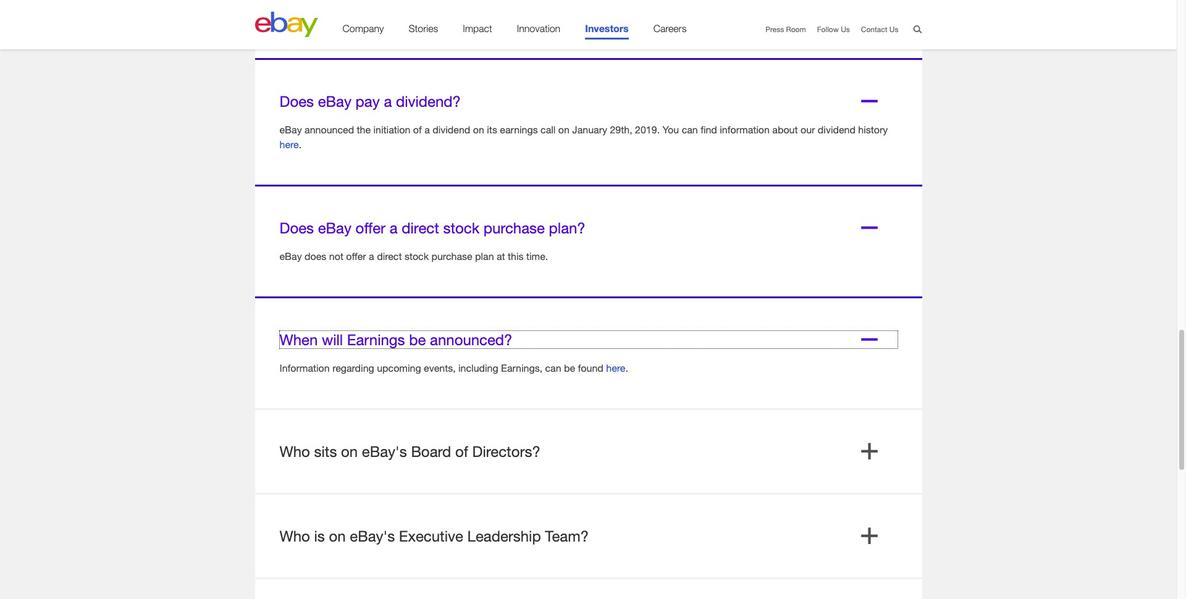 Task type: locate. For each thing, give the bounding box(es) containing it.
0 vertical spatial direct
[[402, 220, 439, 237]]

does
[[280, 93, 314, 110], [280, 220, 314, 237]]

1 vertical spatial can
[[546, 363, 562, 374]]

0 vertical spatial be
[[409, 332, 426, 349]]

1 vertical spatial who
[[280, 528, 310, 546]]

1 vertical spatial offer
[[346, 251, 366, 262]]

2 us from the left
[[890, 25, 899, 34]]

does for does ebay offer a direct stock purchase plan?
[[280, 220, 314, 237]]

can
[[682, 124, 698, 136], [546, 363, 562, 374]]

earnings
[[347, 332, 405, 349]]

offer
[[356, 220, 386, 237], [346, 251, 366, 262]]

a down "dividend?"
[[425, 124, 430, 136]]

direct
[[402, 220, 439, 237], [377, 251, 402, 262]]

press room link
[[766, 25, 807, 34]]

0 vertical spatial here
[[280, 139, 299, 150]]

0 vertical spatial .
[[299, 139, 302, 150]]

pay
[[356, 93, 380, 110]]

0 vertical spatial does
[[280, 93, 314, 110]]

1 vertical spatial of
[[456, 444, 469, 461]]

1 vertical spatial here link
[[607, 363, 626, 374]]

does ebay offer a direct stock purchase plan?
[[280, 220, 586, 237]]

team?
[[545, 528, 589, 546]]

dividend right our
[[818, 124, 856, 136]]

time.
[[527, 251, 549, 262]]

0 horizontal spatial can
[[546, 363, 562, 374]]

0 vertical spatial can
[[682, 124, 698, 136]]

its
[[487, 124, 498, 136]]

investors link
[[586, 22, 629, 40]]

0 vertical spatial who
[[280, 444, 310, 461]]

call
[[541, 124, 556, 136]]

contact us
[[862, 25, 899, 34]]

follow us link
[[818, 25, 851, 34]]

follow
[[818, 25, 839, 34]]

1 horizontal spatial be
[[564, 363, 576, 374]]

1 vertical spatial here
[[607, 363, 626, 374]]

regarding
[[333, 363, 374, 374]]

investors
[[586, 22, 629, 34]]

ebay
[[318, 93, 352, 110], [280, 124, 302, 136], [318, 220, 352, 237], [280, 251, 302, 262]]

ebay's right is
[[350, 528, 395, 546]]

does up "announced"
[[280, 93, 314, 110]]

earnings
[[500, 124, 538, 136]]

be up upcoming
[[409, 332, 426, 349]]

us
[[841, 25, 851, 34], [890, 25, 899, 34]]

on right sits
[[341, 444, 358, 461]]

purchase up this
[[484, 220, 545, 237]]

here link for does ebay pay a dividend?
[[280, 139, 299, 150]]

can right earnings,
[[546, 363, 562, 374]]

1 horizontal spatial us
[[890, 25, 899, 34]]

on right call
[[559, 124, 570, 136]]

on
[[473, 124, 485, 136], [559, 124, 570, 136], [341, 444, 358, 461], [329, 528, 346, 546]]

does up the does at the top
[[280, 220, 314, 237]]

dividend?
[[396, 93, 461, 110]]

ebay's
[[362, 444, 407, 461], [350, 528, 395, 546]]

.
[[299, 139, 302, 150], [626, 363, 629, 374]]

plan
[[475, 251, 494, 262]]

1 horizontal spatial can
[[682, 124, 698, 136]]

can right 'you'
[[682, 124, 698, 136]]

1 vertical spatial ebay's
[[350, 528, 395, 546]]

company link
[[343, 23, 384, 40]]

stock down does ebay offer a direct stock purchase plan?
[[405, 251, 429, 262]]

us right contact
[[890, 25, 899, 34]]

1 horizontal spatial dividend
[[818, 124, 856, 136]]

be left found
[[564, 363, 576, 374]]

who sits on ebay's board of directors?
[[280, 444, 541, 461]]

2 who from the top
[[280, 528, 310, 546]]

here link
[[280, 139, 299, 150], [607, 363, 626, 374]]

1 horizontal spatial .
[[626, 363, 629, 374]]

impact
[[463, 23, 492, 34]]

of
[[413, 124, 422, 136], [456, 444, 469, 461]]

initiation
[[374, 124, 411, 136]]

here
[[280, 139, 299, 150], [607, 363, 626, 374]]

1 us from the left
[[841, 25, 851, 34]]

of right board
[[456, 444, 469, 461]]

1 horizontal spatial of
[[456, 444, 469, 461]]

1 horizontal spatial purchase
[[484, 220, 545, 237]]

offer up ebay does not offer a direct stock purchase plan at this time.
[[356, 220, 386, 237]]

1 horizontal spatial here
[[607, 363, 626, 374]]

not
[[329, 251, 344, 262]]

direct down does ebay offer a direct stock purchase plan?
[[377, 251, 402, 262]]

of right the initiation at top
[[413, 124, 422, 136]]

0 horizontal spatial here link
[[280, 139, 299, 150]]

careers link
[[654, 23, 687, 40]]

at
[[497, 251, 505, 262]]

about
[[773, 124, 798, 136]]

2 does from the top
[[280, 220, 314, 237]]

who left sits
[[280, 444, 310, 461]]

0 vertical spatial here link
[[280, 139, 299, 150]]

0 horizontal spatial dividend
[[433, 124, 471, 136]]

0 vertical spatial stock
[[443, 220, 480, 237]]

us for contact us
[[890, 25, 899, 34]]

ebay does not offer a direct stock purchase plan at this time.
[[280, 251, 549, 262]]

stock up plan
[[443, 220, 480, 237]]

a right pay
[[384, 93, 392, 110]]

who
[[280, 444, 310, 461], [280, 528, 310, 546]]

events,
[[424, 363, 456, 374]]

of inside ebay announced the initiation of a dividend on its earnings call on january 29th, 2019. you can find information about our dividend history here .
[[413, 124, 422, 136]]

dividend down "dividend?"
[[433, 124, 471, 136]]

1 horizontal spatial here link
[[607, 363, 626, 374]]

ebay's left board
[[362, 444, 407, 461]]

a inside ebay announced the initiation of a dividend on its earnings call on january 29th, 2019. you can find information about our dividend history here .
[[425, 124, 430, 136]]

1 does from the top
[[280, 93, 314, 110]]

. inside ebay announced the initiation of a dividend on its earnings call on january 29th, 2019. you can find information about our dividend history here .
[[299, 139, 302, 150]]

purchase left plan
[[432, 251, 473, 262]]

ebay left "announced"
[[280, 124, 302, 136]]

1 vertical spatial does
[[280, 220, 314, 237]]

us right follow
[[841, 25, 851, 34]]

home image
[[255, 12, 318, 37]]

when
[[280, 332, 318, 349]]

1 vertical spatial .
[[626, 363, 629, 374]]

here link for when will earnings be announced?
[[607, 363, 626, 374]]

stories link
[[409, 23, 438, 40]]

dividend
[[433, 124, 471, 136], [818, 124, 856, 136]]

0 horizontal spatial .
[[299, 139, 302, 150]]

including
[[459, 363, 499, 374]]

0 horizontal spatial purchase
[[432, 251, 473, 262]]

0 vertical spatial purchase
[[484, 220, 545, 237]]

offer right not
[[346, 251, 366, 262]]

0 vertical spatial offer
[[356, 220, 386, 237]]

who for who sits on ebay's board of directors?
[[280, 444, 310, 461]]

1 who from the top
[[280, 444, 310, 461]]

direct up ebay does not offer a direct stock purchase plan at this time.
[[402, 220, 439, 237]]

find
[[701, 124, 718, 136]]

ebay announced the initiation of a dividend on its earnings call on january 29th, 2019. you can find information about our dividend history here .
[[280, 124, 889, 150]]

purchase
[[484, 220, 545, 237], [432, 251, 473, 262]]

here inside ebay announced the initiation of a dividend on its earnings call on january 29th, 2019. you can find information about our dividend history here .
[[280, 139, 299, 150]]

on right is
[[329, 528, 346, 546]]

upcoming
[[377, 363, 421, 374]]

0 horizontal spatial here
[[280, 139, 299, 150]]

who left is
[[280, 528, 310, 546]]

0 horizontal spatial us
[[841, 25, 851, 34]]

1 vertical spatial purchase
[[432, 251, 473, 262]]

0 vertical spatial of
[[413, 124, 422, 136]]

stock
[[443, 220, 480, 237], [405, 251, 429, 262]]

0 horizontal spatial stock
[[405, 251, 429, 262]]

0 horizontal spatial of
[[413, 124, 422, 136]]

0 vertical spatial ebay's
[[362, 444, 407, 461]]

our
[[801, 124, 816, 136]]

a
[[384, 93, 392, 110], [425, 124, 430, 136], [390, 220, 398, 237], [369, 251, 374, 262]]

be
[[409, 332, 426, 349], [564, 363, 576, 374]]

company
[[343, 23, 384, 34]]

is
[[314, 528, 325, 546]]



Task type: vqa. For each thing, say whether or not it's contained in the screenshot.
top As-
no



Task type: describe. For each thing, give the bounding box(es) containing it.
on left "its"
[[473, 124, 485, 136]]

a right not
[[369, 251, 374, 262]]

1 horizontal spatial stock
[[443, 220, 480, 237]]

29th,
[[610, 124, 633, 136]]

announced?
[[430, 332, 513, 349]]

innovation link
[[517, 23, 561, 40]]

can inside ebay announced the initiation of a dividend on its earnings call on january 29th, 2019. you can find information about our dividend history here .
[[682, 124, 698, 136]]

executive
[[399, 528, 464, 546]]

impact link
[[463, 23, 492, 40]]

information
[[280, 363, 330, 374]]

1 vertical spatial direct
[[377, 251, 402, 262]]

does for does ebay pay a dividend?
[[280, 93, 314, 110]]

ebay inside ebay announced the initiation of a dividend on its earnings call on january 29th, 2019. you can find information about our dividend history here .
[[280, 124, 302, 136]]

ebay up not
[[318, 220, 352, 237]]

room
[[787, 25, 807, 34]]

earnings,
[[501, 363, 543, 374]]

ebay up "announced"
[[318, 93, 352, 110]]

board
[[411, 444, 451, 461]]

will
[[322, 332, 343, 349]]

2 dividend from the left
[[818, 124, 856, 136]]

2019.
[[636, 124, 660, 136]]

this
[[508, 251, 524, 262]]

when will earnings be announced?
[[280, 332, 513, 349]]

does
[[305, 251, 327, 262]]

1 vertical spatial be
[[564, 363, 576, 374]]

contact us link
[[862, 25, 899, 34]]

1 vertical spatial stock
[[405, 251, 429, 262]]

directors?
[[473, 444, 541, 461]]

does ebay pay a dividend?
[[280, 93, 461, 110]]

plan?
[[549, 220, 586, 237]]

us for follow us
[[841, 25, 851, 34]]

sits
[[314, 444, 337, 461]]

information regarding upcoming events, including earnings, can be found here .
[[280, 363, 629, 374]]

information
[[720, 124, 770, 136]]

ebay's for executive
[[350, 528, 395, 546]]

1 dividend from the left
[[433, 124, 471, 136]]

ebay's for board
[[362, 444, 407, 461]]

www.computershare.com/investor link
[[280, 12, 432, 24]]

ebay left the does at the top
[[280, 251, 302, 262]]

history
[[859, 124, 889, 136]]

who for who is on ebay's executive leadership team?
[[280, 528, 310, 546]]

innovation
[[517, 23, 561, 34]]

careers
[[654, 23, 687, 34]]

www.computershare.com/investor
[[280, 12, 432, 24]]

leadership
[[468, 528, 541, 546]]

contact
[[862, 25, 888, 34]]

press
[[766, 25, 785, 34]]

january
[[573, 124, 608, 136]]

you
[[663, 124, 680, 136]]

0 horizontal spatial be
[[409, 332, 426, 349]]

found
[[578, 363, 604, 374]]

a up ebay does not offer a direct stock purchase plan at this time.
[[390, 220, 398, 237]]

who is on ebay's executive leadership team?
[[280, 528, 589, 546]]

announced
[[305, 124, 354, 136]]

press room
[[766, 25, 807, 34]]

stories
[[409, 23, 438, 34]]

follow us
[[818, 25, 851, 34]]

quick links list
[[755, 25, 899, 35]]

the
[[357, 124, 371, 136]]



